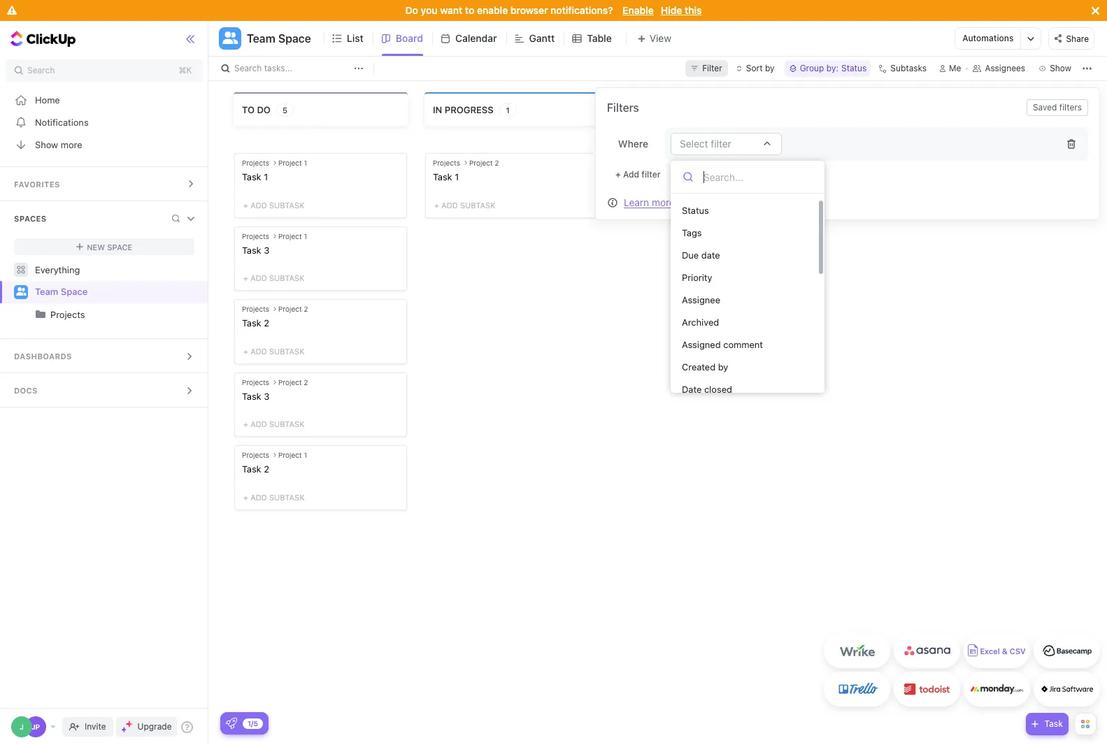 Task type: locate. For each thing, give the bounding box(es) containing it.
2 3 from the top
[[264, 391, 269, 402]]

to right the want
[[465, 4, 474, 16]]

0 horizontal spatial team
[[35, 286, 58, 297]]

1 vertical spatial filters
[[706, 196, 732, 208]]

team for the team space link
[[35, 286, 58, 297]]

+ add subtask up ‎task 2 at the left bottom of the page
[[243, 420, 305, 429]]

project 1 for task 3
[[278, 232, 307, 240]]

add up "learn"
[[623, 169, 639, 180]]

task
[[433, 171, 452, 183], [242, 244, 261, 256], [242, 318, 261, 329], [242, 391, 261, 402], [1044, 719, 1063, 729]]

2 for 1
[[495, 159, 499, 167]]

0 horizontal spatial filters
[[706, 196, 732, 208]]

space inside team space button
[[278, 32, 311, 45]]

1 horizontal spatial search
[[234, 63, 262, 73]]

2 vertical spatial space
[[61, 286, 88, 297]]

1 vertical spatial ‎task
[[242, 464, 261, 475]]

due date
[[682, 249, 720, 261]]

2 project 1 from the top
[[278, 232, 307, 240]]

board
[[396, 32, 423, 44]]

1 vertical spatial filter
[[642, 169, 661, 180]]

2 task 3 from the top
[[242, 391, 269, 402]]

to left do
[[242, 104, 255, 115]]

dashboards
[[14, 352, 72, 361]]

2 vertical spatial project 2
[[278, 378, 308, 387]]

filter
[[711, 138, 731, 150], [642, 169, 661, 180]]

team inside the sidebar navigation
[[35, 286, 58, 297]]

team space inside the sidebar navigation
[[35, 286, 88, 297]]

progress
[[445, 104, 494, 115]]

task 3
[[242, 244, 269, 256], [242, 391, 269, 402]]

0 horizontal spatial more
[[61, 139, 82, 150]]

you
[[421, 4, 437, 16]]

projects down ‎task 1
[[242, 232, 269, 240]]

space up search tasks... text box
[[278, 32, 311, 45]]

1 vertical spatial to
[[242, 104, 255, 115]]

0 vertical spatial project 1
[[278, 159, 307, 167]]

team down everything
[[35, 286, 58, 297]]

add down ‎task 2 at the left bottom of the page
[[250, 493, 267, 502]]

0 vertical spatial ‎task
[[242, 171, 261, 183]]

gantt
[[529, 32, 555, 44]]

2 horizontal spatial space
[[278, 32, 311, 45]]

invite
[[85, 722, 106, 732]]

add
[[623, 169, 639, 180], [250, 200, 267, 210], [441, 200, 458, 210], [250, 274, 267, 283], [250, 347, 267, 356], [250, 420, 267, 429], [250, 493, 267, 502]]

search for search tasks...
[[234, 63, 262, 73]]

+ add subtask
[[243, 200, 305, 210], [434, 200, 495, 210], [243, 274, 305, 283], [243, 347, 305, 356], [243, 420, 305, 429], [243, 493, 305, 502]]

in progress
[[433, 104, 494, 115]]

0 vertical spatial to
[[465, 4, 474, 16]]

everything link
[[0, 259, 209, 281]]

search tasks...
[[234, 63, 292, 73]]

projects
[[242, 159, 269, 167], [433, 159, 460, 167], [242, 232, 269, 240], [242, 305, 269, 313], [50, 309, 85, 320], [242, 378, 269, 387], [242, 451, 269, 460]]

projects down everything
[[50, 309, 85, 320]]

to do
[[242, 104, 271, 115]]

0 vertical spatial team
[[247, 32, 275, 45]]

2 projects link from the left
[[50, 304, 196, 326]]

0 vertical spatial filter
[[711, 138, 731, 150]]

0 vertical spatial more
[[61, 139, 82, 150]]

favorites
[[14, 180, 60, 189]]

subtask
[[269, 200, 305, 210], [460, 200, 495, 210], [269, 274, 305, 283], [269, 347, 305, 356], [269, 420, 305, 429], [269, 493, 305, 502]]

0 vertical spatial task 3
[[242, 244, 269, 256]]

me
[[949, 63, 961, 73]]

project 2 for task 3
[[278, 378, 308, 387]]

1 vertical spatial project 2
[[278, 305, 308, 313]]

projects up task 1
[[433, 159, 460, 167]]

search up home
[[27, 65, 55, 76]]

to
[[465, 4, 474, 16], [242, 104, 255, 115]]

filter right select on the top right of the page
[[711, 138, 731, 150]]

3 for project 1
[[264, 244, 269, 256]]

sidebar navigation
[[0, 21, 209, 746]]

due
[[682, 249, 699, 261]]

search left "tasks..." on the left top of page
[[234, 63, 262, 73]]

filter
[[702, 63, 722, 73]]

‎task
[[242, 171, 261, 183], [242, 464, 261, 475]]

upgrade link
[[116, 718, 177, 737]]

1 vertical spatial team
[[35, 286, 58, 297]]

3 project 1 from the top
[[278, 451, 307, 460]]

table link
[[587, 21, 617, 56]]

1 vertical spatial team space
[[35, 286, 88, 297]]

1 horizontal spatial to
[[465, 4, 474, 16]]

0 vertical spatial 3
[[264, 244, 269, 256]]

2 vertical spatial project 1
[[278, 451, 307, 460]]

status
[[682, 205, 709, 216]]

notifications link
[[0, 111, 209, 134]]

1 vertical spatial more
[[652, 196, 675, 208]]

project 1 for ‎task 2
[[278, 451, 307, 460]]

0 horizontal spatial team space
[[35, 286, 88, 297]]

+ add subtask down ‎task 1
[[243, 200, 305, 210]]

space for the team space link
[[61, 286, 88, 297]]

0 horizontal spatial space
[[61, 286, 88, 297]]

1 horizontal spatial filters
[[1059, 102, 1082, 113]]

projects up task 2
[[242, 305, 269, 313]]

space right new at the left top of the page
[[107, 242, 132, 251]]

space down everything
[[61, 286, 88, 297]]

team space down everything
[[35, 286, 88, 297]]

projects up ‎task 1
[[242, 159, 269, 167]]

1 project 1 from the top
[[278, 159, 307, 167]]

0 horizontal spatial search
[[27, 65, 55, 76]]

automations
[[963, 33, 1014, 43]]

team inside button
[[247, 32, 275, 45]]

assignees button
[[967, 60, 1032, 77]]

projects inside the sidebar navigation
[[50, 309, 85, 320]]

search inside the sidebar navigation
[[27, 65, 55, 76]]

add up ‎task 2 at the left bottom of the page
[[250, 420, 267, 429]]

more
[[61, 139, 82, 150], [652, 196, 675, 208]]

0 horizontal spatial to
[[242, 104, 255, 115]]

team
[[247, 32, 275, 45], [35, 286, 58, 297]]

search
[[234, 63, 262, 73], [27, 65, 55, 76]]

more inside the sidebar navigation
[[61, 139, 82, 150]]

‎task for ‎task 1
[[242, 171, 261, 183]]

more down notifications
[[61, 139, 82, 150]]

1 horizontal spatial more
[[652, 196, 675, 208]]

by
[[718, 361, 728, 372]]

1 horizontal spatial team
[[247, 32, 275, 45]]

+ down where
[[615, 169, 621, 180]]

0 vertical spatial project 2
[[469, 159, 499, 167]]

3 for project 2
[[264, 391, 269, 402]]

0 vertical spatial team space
[[247, 32, 311, 45]]

team space inside button
[[247, 32, 311, 45]]

1 3 from the top
[[264, 244, 269, 256]]

+ down ‎task 1
[[243, 200, 248, 210]]

me button
[[934, 60, 967, 77]]

1 vertical spatial project 1
[[278, 232, 307, 240]]

more right "learn"
[[652, 196, 675, 208]]

team space for team space button
[[247, 32, 311, 45]]

Search tasks... text field
[[234, 59, 350, 78]]

priority
[[682, 272, 712, 283]]

team up search tasks...
[[247, 32, 275, 45]]

0 horizontal spatial filter
[[642, 169, 661, 180]]

5
[[282, 105, 287, 114]]

filters
[[1059, 102, 1082, 113], [706, 196, 732, 208]]

team space
[[247, 32, 311, 45], [35, 286, 88, 297]]

date
[[682, 384, 702, 395]]

1 ‎task from the top
[[242, 171, 261, 183]]

notifications
[[35, 116, 89, 128]]

tags
[[682, 227, 702, 238]]

+ up task 2
[[243, 274, 248, 283]]

filter up "learn"
[[642, 169, 661, 180]]

3
[[264, 244, 269, 256], [264, 391, 269, 402]]

+ down task 1
[[434, 200, 439, 210]]

space inside the team space link
[[61, 286, 88, 297]]

user group image
[[16, 288, 26, 296]]

1/5
[[248, 719, 258, 728]]

1
[[506, 105, 510, 114], [304, 159, 307, 167], [264, 171, 268, 183], [455, 171, 459, 183], [304, 232, 307, 240], [304, 451, 307, 460]]

1 horizontal spatial space
[[107, 242, 132, 251]]

1 horizontal spatial team space
[[247, 32, 311, 45]]

2 ‎task from the top
[[242, 464, 261, 475]]

learn more about filters link
[[624, 196, 732, 208]]

everything
[[35, 264, 80, 275]]

+ add subtask down ‎task 2 at the left bottom of the page
[[243, 493, 305, 502]]

filters right saved
[[1059, 102, 1082, 113]]

list link
[[347, 21, 369, 56]]

1 vertical spatial task 3
[[242, 391, 269, 402]]

more for show
[[61, 139, 82, 150]]

home
[[35, 94, 60, 105]]

2
[[495, 159, 499, 167], [304, 305, 308, 313], [264, 318, 269, 329], [304, 378, 308, 387], [264, 464, 269, 475]]

1 projects link from the left
[[1, 304, 196, 326]]

1 task 3 from the top
[[242, 244, 269, 256]]

1 horizontal spatial filter
[[711, 138, 731, 150]]

automations button
[[956, 28, 1021, 49]]

0 vertical spatial space
[[278, 32, 311, 45]]

filters right the about
[[706, 196, 732, 208]]

1 vertical spatial 3
[[264, 391, 269, 402]]

team space up "tasks..." on the left top of page
[[247, 32, 311, 45]]

filter inside select filter "dropdown button"
[[711, 138, 731, 150]]

+ add subtask down task 2
[[243, 347, 305, 356]]

share
[[1066, 33, 1089, 44]]



Task type: vqa. For each thing, say whether or not it's contained in the screenshot.


Task type: describe. For each thing, give the bounding box(es) containing it.
+ down task 2
[[243, 347, 248, 356]]

hide
[[661, 4, 682, 16]]

assigned
[[682, 339, 721, 350]]

+ add subtask down task 1
[[434, 200, 495, 210]]

home link
[[0, 89, 209, 111]]

⌘k
[[179, 65, 192, 76]]

project 1 for ‎task 1
[[278, 159, 307, 167]]

saved
[[1033, 102, 1057, 113]]

task 3 for project 1
[[242, 244, 269, 256]]

task 2
[[242, 318, 269, 329]]

list
[[347, 32, 364, 44]]

new space
[[87, 242, 132, 251]]

assignees
[[985, 63, 1025, 73]]

assigned comment
[[682, 339, 763, 350]]

new
[[87, 242, 105, 251]]

upgrade
[[137, 722, 172, 732]]

onboarding checklist button element
[[226, 718, 237, 729]]

gantt link
[[529, 21, 560, 56]]

team for team space button
[[247, 32, 275, 45]]

table
[[587, 32, 612, 44]]

learn more about filters
[[624, 196, 732, 208]]

space for team space button
[[278, 32, 311, 45]]

enable
[[623, 4, 654, 16]]

‎task 1
[[242, 171, 268, 183]]

2 for 2
[[304, 305, 308, 313]]

created
[[682, 361, 716, 372]]

Search... text field
[[704, 166, 813, 187]]

task 1
[[433, 171, 459, 183]]

team space for the team space link
[[35, 286, 88, 297]]

date closed
[[682, 384, 732, 395]]

+ up ‎task 2 at the left bottom of the page
[[243, 420, 248, 429]]

task 3 for project 2
[[242, 391, 269, 402]]

saved filters
[[1033, 102, 1082, 113]]

&
[[1002, 647, 1008, 656]]

do you want to enable browser notifications? enable hide this
[[405, 4, 702, 16]]

closed
[[704, 384, 732, 395]]

projects down task 2
[[242, 378, 269, 387]]

team space button
[[241, 23, 311, 54]]

select filter
[[680, 138, 731, 150]]

want
[[440, 4, 462, 16]]

project 2 for task 1
[[469, 159, 499, 167]]

+ down ‎task 2 at the left bottom of the page
[[243, 493, 248, 502]]

add down ‎task 1
[[250, 200, 267, 210]]

+ add subtask up task 2
[[243, 274, 305, 283]]

share button
[[1049, 27, 1095, 50]]

show
[[35, 139, 58, 150]]

favorites button
[[0, 167, 209, 201]]

calendar
[[455, 32, 497, 44]]

‎task for ‎task 2
[[242, 464, 261, 475]]

excel
[[980, 647, 1000, 656]]

show more
[[35, 139, 82, 150]]

excel & csv
[[980, 647, 1026, 656]]

add down task 1
[[441, 200, 458, 210]]

tasks...
[[264, 63, 292, 73]]

where
[[618, 138, 648, 150]]

enable
[[477, 4, 508, 16]]

+ add filter
[[615, 169, 661, 180]]

notifications?
[[551, 4, 613, 16]]

about
[[678, 196, 703, 208]]

archived
[[682, 316, 719, 328]]

calendar link
[[455, 21, 503, 56]]

1 vertical spatial space
[[107, 242, 132, 251]]

complete
[[624, 104, 673, 115]]

more for learn
[[652, 196, 675, 208]]

select
[[680, 138, 708, 150]]

search for search
[[27, 65, 55, 76]]

select filter button
[[671, 133, 782, 155]]

comment
[[723, 339, 763, 350]]

filter button
[[686, 60, 728, 77]]

board link
[[396, 21, 429, 56]]

assignee
[[682, 294, 720, 305]]

browser
[[510, 4, 548, 16]]

date
[[701, 249, 720, 261]]

2 for 3
[[304, 378, 308, 387]]

‎task 2
[[242, 464, 269, 475]]

learn
[[624, 196, 649, 208]]

project 2 for task 2
[[278, 305, 308, 313]]

team space link
[[35, 281, 196, 304]]

onboarding checklist button image
[[226, 718, 237, 729]]

in
[[433, 104, 442, 115]]

csv
[[1010, 647, 1026, 656]]

docs
[[14, 386, 38, 395]]

do
[[257, 104, 271, 115]]

do
[[405, 4, 418, 16]]

created by
[[682, 361, 728, 372]]

projects up ‎task 2 at the left bottom of the page
[[242, 451, 269, 460]]

excel & csv link
[[964, 634, 1030, 669]]

add up task 2
[[250, 274, 267, 283]]

add down task 2
[[250, 347, 267, 356]]

this
[[685, 4, 702, 16]]

0 vertical spatial filters
[[1059, 102, 1082, 113]]



